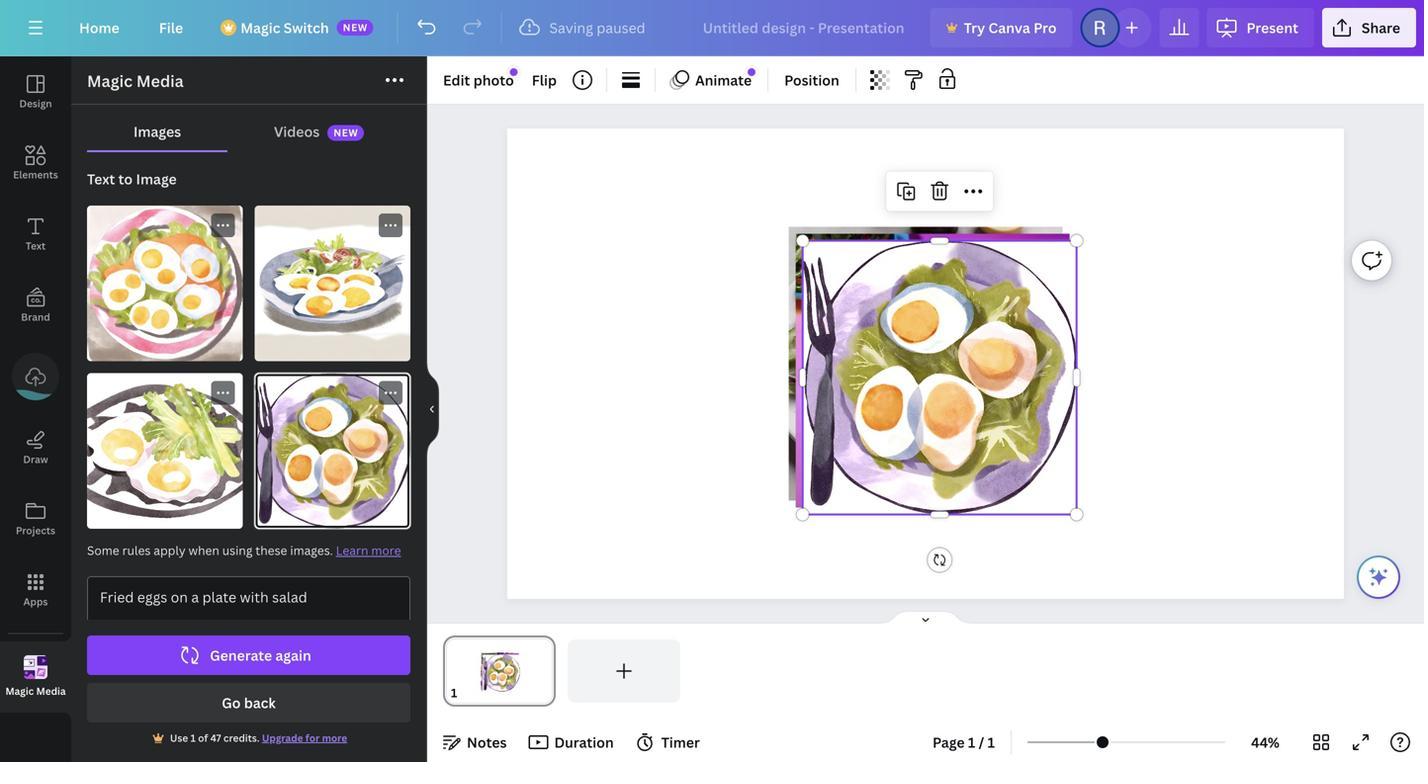 Task type: locate. For each thing, give the bounding box(es) containing it.
1 vertical spatial magic media
[[5, 685, 66, 698]]

1 horizontal spatial media
[[136, 70, 184, 92]]

1 horizontal spatial more
[[371, 543, 401, 559]]

draw
[[23, 453, 48, 467]]

uploads button
[[0, 341, 71, 422]]

some
[[87, 543, 119, 559]]

Describe an image. Include objects, colors, places... text field
[[88, 578, 410, 662]]

position
[[785, 71, 840, 90]]

fried eggs on a plate with salad image
[[87, 206, 243, 362], [255, 206, 411, 362], [87, 374, 243, 529], [255, 374, 411, 529]]

photo
[[474, 71, 514, 90]]

main menu bar
[[0, 0, 1425, 56]]

images button
[[87, 113, 228, 150]]

share
[[1362, 18, 1401, 37]]

magic down 'home'
[[87, 70, 133, 92]]

0 vertical spatial magic media
[[87, 70, 184, 92]]

new inside main menu bar
[[343, 21, 368, 34]]

home
[[79, 18, 119, 37]]

1 left the "of"
[[191, 732, 196, 746]]

new image inside edit photo popup button
[[510, 68, 518, 76]]

2 horizontal spatial magic
[[241, 18, 280, 37]]

new image inside animate dropdown button
[[748, 68, 756, 76]]

1 right /
[[988, 734, 995, 752]]

magic inside button
[[5, 685, 34, 698]]

use 1 of 47 credits. upgrade for more
[[170, 732, 347, 746]]

new image down main menu bar
[[748, 68, 756, 76]]

magic left switch
[[241, 18, 280, 37]]

new right switch
[[343, 21, 368, 34]]

0 horizontal spatial new image
[[510, 68, 518, 76]]

apply
[[154, 543, 186, 559]]

generate again button
[[87, 636, 411, 676]]

text up brand "button"
[[26, 239, 46, 253]]

more
[[371, 543, 401, 559], [322, 732, 347, 746]]

Page title text field
[[466, 684, 474, 704]]

media up images button
[[136, 70, 184, 92]]

0 horizontal spatial more
[[322, 732, 347, 746]]

0 vertical spatial more
[[371, 543, 401, 559]]

design button
[[0, 56, 71, 128]]

new
[[343, 21, 368, 34], [334, 126, 359, 140]]

text left to
[[87, 170, 115, 188]]

1 horizontal spatial magic
[[87, 70, 133, 92]]

0 horizontal spatial media
[[36, 685, 66, 698]]

more right "for"
[[322, 732, 347, 746]]

more right learn
[[371, 543, 401, 559]]

images
[[134, 122, 181, 141]]

page 1 / 1
[[933, 734, 995, 752]]

text inside button
[[26, 239, 46, 253]]

image
[[136, 170, 177, 188]]

design
[[19, 97, 52, 110]]

generate again
[[210, 647, 311, 665]]

1 for /
[[969, 734, 976, 752]]

magic media down apps
[[5, 685, 66, 698]]

credits.
[[224, 732, 260, 746]]

share button
[[1323, 8, 1417, 47]]

0 horizontal spatial 1
[[191, 732, 196, 746]]

text
[[87, 170, 115, 188], [26, 239, 46, 253]]

media down apps
[[36, 685, 66, 698]]

magic media up images
[[87, 70, 184, 92]]

magic media
[[87, 70, 184, 92], [5, 685, 66, 698]]

1 vertical spatial text
[[26, 239, 46, 253]]

text for text
[[26, 239, 46, 253]]

go
[[222, 694, 241, 713]]

1
[[191, 732, 196, 746], [969, 734, 976, 752], [988, 734, 995, 752]]

timer
[[662, 734, 700, 752]]

1 new image from the left
[[748, 68, 756, 76]]

side panel tab list
[[0, 56, 71, 713]]

of
[[198, 732, 208, 746]]

use
[[170, 732, 188, 746]]

2 vertical spatial magic
[[5, 685, 34, 698]]

2 horizontal spatial 1
[[988, 734, 995, 752]]

1 vertical spatial media
[[36, 685, 66, 698]]

magic down apps
[[5, 685, 34, 698]]

using
[[222, 543, 253, 559]]

1 vertical spatial more
[[322, 732, 347, 746]]

hide image
[[426, 362, 439, 457]]

new image left flip
[[510, 68, 518, 76]]

1 vertical spatial new
[[334, 126, 359, 140]]

2 new image from the left
[[510, 68, 518, 76]]

text button
[[0, 199, 71, 270]]

1 horizontal spatial text
[[87, 170, 115, 188]]

44%
[[1252, 734, 1280, 752]]

new image
[[748, 68, 756, 76], [510, 68, 518, 76]]

file
[[159, 18, 183, 37]]

position button
[[777, 64, 848, 96]]

0 vertical spatial media
[[136, 70, 184, 92]]

media inside magic media button
[[36, 685, 66, 698]]

edit
[[443, 71, 470, 90]]

0 vertical spatial new
[[343, 21, 368, 34]]

0 vertical spatial text
[[87, 170, 115, 188]]

text for text to image
[[87, 170, 115, 188]]

file button
[[143, 8, 199, 47]]

0 horizontal spatial magic
[[5, 685, 34, 698]]

back
[[244, 694, 276, 713]]

saving paused status
[[510, 16, 656, 40]]

0 horizontal spatial text
[[26, 239, 46, 253]]

text to image
[[87, 170, 177, 188]]

1 horizontal spatial new image
[[748, 68, 756, 76]]

duration button
[[523, 727, 622, 759]]

paused
[[597, 18, 646, 37]]

magic media inside magic media button
[[5, 685, 66, 698]]

rules
[[122, 543, 151, 559]]

0 horizontal spatial magic media
[[5, 685, 66, 698]]

0 vertical spatial magic
[[241, 18, 280, 37]]

magic
[[241, 18, 280, 37], [87, 70, 133, 92], [5, 685, 34, 698]]

1 horizontal spatial 1
[[969, 734, 976, 752]]

new right videos
[[334, 126, 359, 140]]

media
[[136, 70, 184, 92], [36, 685, 66, 698]]

1 left /
[[969, 734, 976, 752]]



Task type: vqa. For each thing, say whether or not it's contained in the screenshot.
move forward
no



Task type: describe. For each thing, give the bounding box(es) containing it.
projects button
[[0, 484, 71, 555]]

magic switch
[[241, 18, 329, 37]]

saving
[[550, 18, 594, 37]]

canva
[[989, 18, 1031, 37]]

try
[[964, 18, 986, 37]]

/
[[979, 734, 985, 752]]

upgrade for more link
[[262, 732, 347, 746]]

animate
[[696, 71, 752, 90]]

brand
[[21, 311, 50, 324]]

animate button
[[664, 64, 760, 96]]

upgrade
[[262, 732, 303, 746]]

duration
[[555, 734, 614, 752]]

learn
[[336, 543, 369, 559]]

home link
[[63, 8, 135, 47]]

to
[[118, 170, 133, 188]]

again
[[276, 647, 311, 665]]

new image for edit photo
[[510, 68, 518, 76]]

try canva pro button
[[931, 8, 1073, 47]]

projects
[[16, 524, 55, 538]]

present
[[1247, 18, 1299, 37]]

flip button
[[524, 64, 565, 96]]

try canva pro
[[964, 18, 1057, 37]]

apps button
[[0, 555, 71, 626]]

new image for animate
[[748, 68, 756, 76]]

notes button
[[435, 727, 515, 759]]

hide pages image
[[879, 610, 974, 626]]

canva assistant image
[[1367, 566, 1391, 590]]

apps
[[23, 596, 48, 609]]

44% button
[[1234, 727, 1298, 759]]

magic media button
[[0, 642, 71, 713]]

learn more link
[[336, 543, 401, 559]]

timer button
[[630, 727, 708, 759]]

pro
[[1034, 18, 1057, 37]]

elements button
[[0, 128, 71, 199]]

go back
[[222, 694, 276, 713]]

page 1 image
[[443, 640, 556, 704]]

edit photo button
[[435, 64, 522, 96]]

elements
[[13, 168, 58, 182]]

1 vertical spatial magic
[[87, 70, 133, 92]]

47
[[211, 732, 221, 746]]

magic inside main menu bar
[[241, 18, 280, 37]]

page
[[933, 734, 965, 752]]

brand button
[[0, 270, 71, 341]]

go back button
[[87, 684, 411, 723]]

uploads
[[16, 391, 56, 404]]

images.
[[290, 543, 333, 559]]

switch
[[284, 18, 329, 37]]

some rules apply when using these images. learn more
[[87, 543, 401, 559]]

when
[[189, 543, 220, 559]]

notes
[[467, 734, 507, 752]]

1 for of
[[191, 732, 196, 746]]

Design title text field
[[687, 8, 923, 47]]

these
[[256, 543, 287, 559]]

generate
[[210, 647, 272, 665]]

1 horizontal spatial magic media
[[87, 70, 184, 92]]

saving paused
[[550, 18, 646, 37]]

flip
[[532, 71, 557, 90]]

draw button
[[0, 413, 71, 484]]

edit photo
[[443, 71, 514, 90]]

videos
[[274, 122, 320, 141]]

for
[[306, 732, 320, 746]]

present button
[[1208, 8, 1315, 47]]



